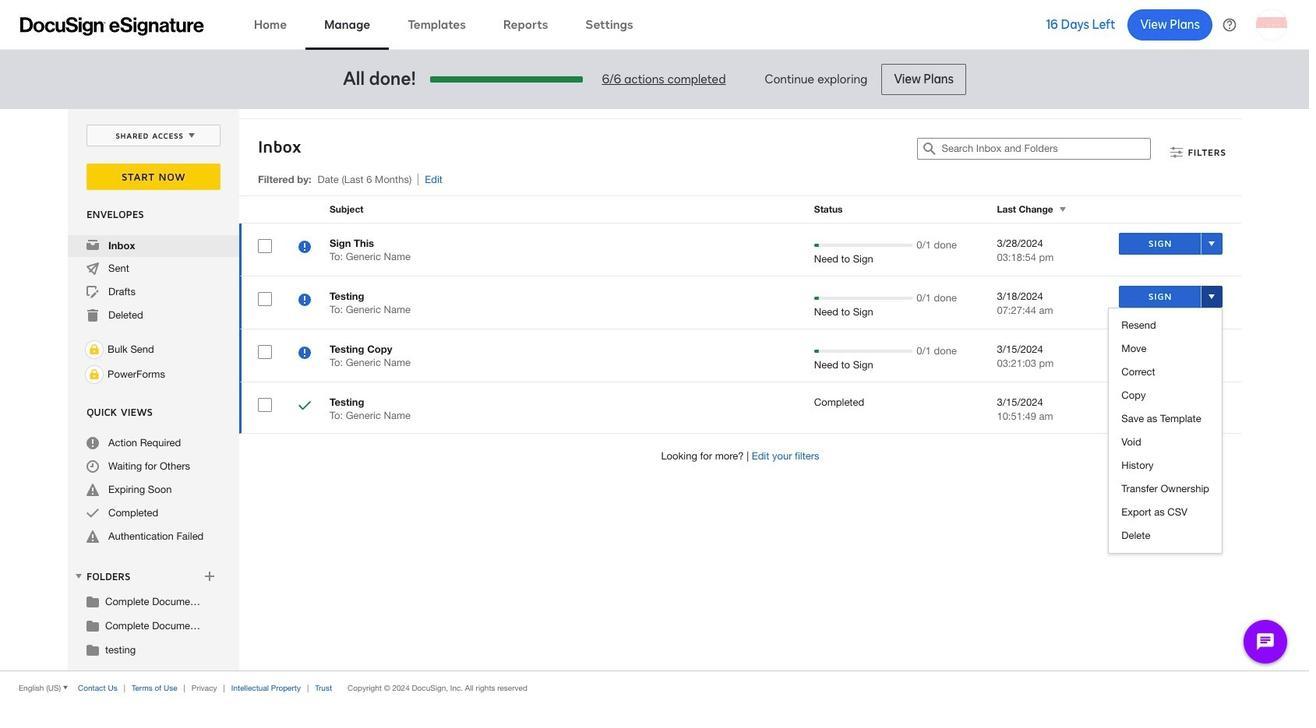 Task type: locate. For each thing, give the bounding box(es) containing it.
completed image
[[299, 400, 311, 415]]

Search Inbox and Folders text field
[[942, 139, 1151, 159]]

need to sign image
[[299, 241, 311, 256], [299, 347, 311, 362]]

menu
[[1109, 314, 1222, 548]]

1 lock image from the top
[[85, 341, 104, 359]]

0 vertical spatial folder image
[[87, 595, 99, 608]]

more info region
[[0, 671, 1309, 705]]

inbox image
[[87, 239, 99, 252]]

need to sign image
[[299, 294, 311, 309]]

need to sign image up completed icon
[[299, 347, 311, 362]]

trash image
[[87, 309, 99, 322]]

docusign esignature image
[[20, 17, 204, 35]]

alert image
[[87, 484, 99, 496]]

0 vertical spatial need to sign image
[[299, 241, 311, 256]]

your uploaded profile image image
[[1256, 9, 1288, 40]]

folder image
[[87, 595, 99, 608], [87, 620, 99, 632]]

1 vertical spatial folder image
[[87, 620, 99, 632]]

lock image
[[85, 341, 104, 359], [85, 366, 104, 384]]

2 need to sign image from the top
[[299, 347, 311, 362]]

need to sign image up need to sign image
[[299, 241, 311, 256]]

secondary navigation region
[[68, 109, 1245, 671]]

1 vertical spatial lock image
[[85, 366, 104, 384]]

0 vertical spatial lock image
[[85, 341, 104, 359]]

view folders image
[[72, 570, 85, 583]]

sent image
[[87, 263, 99, 275]]

alert image
[[87, 531, 99, 543]]

1 vertical spatial need to sign image
[[299, 347, 311, 362]]

1 need to sign image from the top
[[299, 241, 311, 256]]



Task type: vqa. For each thing, say whether or not it's contained in the screenshot.
remove cool from favorites icon
no



Task type: describe. For each thing, give the bounding box(es) containing it.
clock image
[[87, 461, 99, 473]]

1 folder image from the top
[[87, 595, 99, 608]]

draft image
[[87, 286, 99, 299]]

action required image
[[87, 437, 99, 450]]

2 lock image from the top
[[85, 366, 104, 384]]

folder image
[[87, 644, 99, 656]]

2 folder image from the top
[[87, 620, 99, 632]]

completed image
[[87, 507, 99, 520]]



